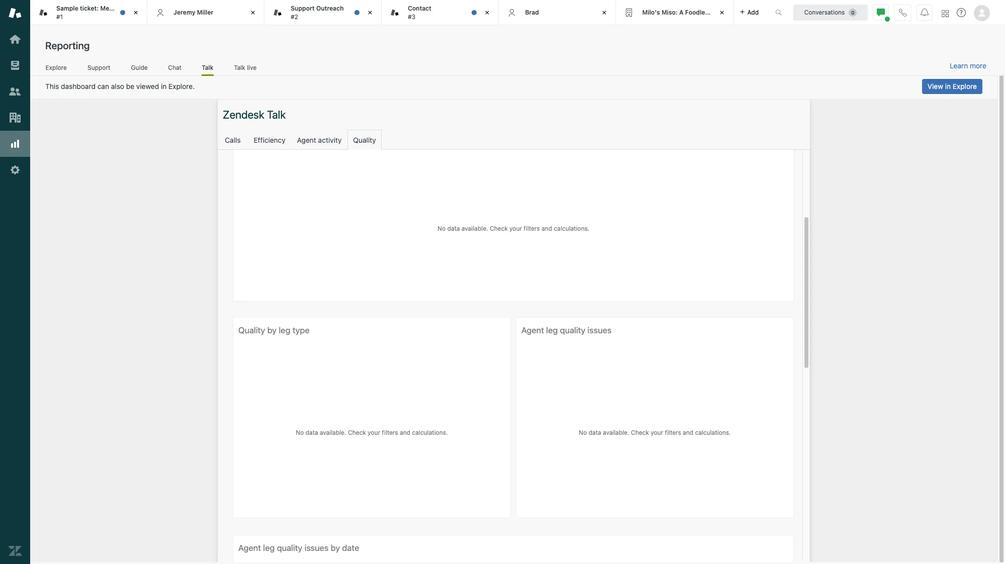 Task type: locate. For each thing, give the bounding box(es) containing it.
chat link
[[168, 64, 182, 74]]

in inside button
[[946, 82, 951, 91]]

1 vertical spatial explore
[[953, 82, 978, 91]]

talk for talk link
[[202, 64, 214, 71]]

1 horizontal spatial explore
[[953, 82, 978, 91]]

0 vertical spatial explore
[[46, 64, 67, 71]]

close image inside milo's miso: a foodlez subsidiary tab
[[717, 8, 727, 18]]

milo's miso: a foodlez subsidiary
[[643, 8, 742, 16]]

meet
[[100, 5, 115, 12]]

0 horizontal spatial support
[[88, 64, 110, 71]]

2 in from the left
[[946, 82, 951, 91]]

tab containing sample ticket: meet the ticket
[[30, 0, 147, 25]]

close image right "foodlez"
[[717, 8, 727, 18]]

talk link
[[202, 64, 214, 76]]

close image for jeremy miller
[[248, 8, 258, 18]]

get help image
[[957, 8, 966, 17]]

explore
[[46, 64, 67, 71], [953, 82, 978, 91]]

also
[[111, 82, 124, 91]]

subsidiary
[[711, 8, 742, 16]]

conversations
[[805, 8, 845, 16]]

1 horizontal spatial support
[[291, 5, 315, 12]]

1 talk from the left
[[202, 64, 214, 71]]

tab containing contact
[[382, 0, 499, 25]]

tab containing support outreach
[[265, 0, 382, 25]]

close image left milo's
[[600, 8, 610, 18]]

talk left live
[[234, 64, 245, 71]]

#2
[[291, 13, 298, 20]]

customers image
[[9, 85, 22, 98]]

1 horizontal spatial in
[[946, 82, 951, 91]]

explore.
[[169, 82, 195, 91]]

in right viewed
[[161, 82, 167, 91]]

5 close image from the left
[[717, 8, 727, 18]]

support for support
[[88, 64, 110, 71]]

#1
[[56, 13, 63, 20]]

explore inside button
[[953, 82, 978, 91]]

view
[[928, 82, 944, 91]]

close image right outreach
[[365, 8, 375, 18]]

0 horizontal spatial talk
[[202, 64, 214, 71]]

can
[[97, 82, 109, 91]]

this dashboard can also be viewed in explore.
[[45, 82, 195, 91]]

explore down "learn more" link
[[953, 82, 978, 91]]

be
[[126, 82, 134, 91]]

foodlez
[[686, 8, 709, 16]]

talk
[[202, 64, 214, 71], [234, 64, 245, 71]]

tab
[[30, 0, 147, 25], [265, 0, 382, 25], [382, 0, 499, 25]]

learn
[[950, 61, 969, 70]]

tabs tab list
[[30, 0, 765, 25]]

0 horizontal spatial in
[[161, 82, 167, 91]]

close image inside brad tab
[[600, 8, 610, 18]]

zendesk products image
[[942, 10, 949, 17]]

get started image
[[9, 33, 22, 46]]

in
[[161, 82, 167, 91], [946, 82, 951, 91]]

close image left #2
[[248, 8, 258, 18]]

in right view
[[946, 82, 951, 91]]

close image
[[131, 8, 141, 18], [248, 8, 258, 18], [365, 8, 375, 18], [600, 8, 610, 18], [717, 8, 727, 18]]

1 vertical spatial support
[[88, 64, 110, 71]]

learn more link
[[950, 61, 987, 70]]

close image
[[483, 8, 493, 18]]

2 tab from the left
[[265, 0, 382, 25]]

close image right the on the left of page
[[131, 8, 141, 18]]

talk right chat
[[202, 64, 214, 71]]

1 close image from the left
[[131, 8, 141, 18]]

sample ticket: meet the ticket #1
[[56, 5, 145, 20]]

this
[[45, 82, 59, 91]]

view in explore
[[928, 82, 978, 91]]

a
[[680, 8, 684, 16]]

3 tab from the left
[[382, 0, 499, 25]]

more
[[970, 61, 987, 70]]

brad tab
[[499, 0, 617, 25]]

talk for talk live
[[234, 64, 245, 71]]

2 talk from the left
[[234, 64, 245, 71]]

0 vertical spatial support
[[291, 5, 315, 12]]

talk live
[[234, 64, 257, 71]]

4 close image from the left
[[600, 8, 610, 18]]

sample
[[56, 5, 78, 12]]

support inside support outreach #2
[[291, 5, 315, 12]]

milo's
[[643, 8, 660, 16]]

2 close image from the left
[[248, 8, 258, 18]]

1 horizontal spatial talk
[[234, 64, 245, 71]]

explore up this
[[46, 64, 67, 71]]

close image for milo's miso: a foodlez subsidiary
[[717, 8, 727, 18]]

close image inside jeremy miller tab
[[248, 8, 258, 18]]

support up #2
[[291, 5, 315, 12]]

support
[[291, 5, 315, 12], [88, 64, 110, 71]]

guide
[[131, 64, 148, 71]]

support up can
[[88, 64, 110, 71]]

close image for brad
[[600, 8, 610, 18]]

1 tab from the left
[[30, 0, 147, 25]]

learn more
[[950, 61, 987, 70]]



Task type: vqa. For each thing, say whether or not it's contained in the screenshot.
first Talk from the right
yes



Task type: describe. For each thing, give the bounding box(es) containing it.
support link
[[87, 64, 111, 74]]

contact
[[408, 5, 432, 12]]

outreach
[[316, 5, 344, 12]]

3 close image from the left
[[365, 8, 375, 18]]

reporting
[[45, 40, 90, 51]]

1 in from the left
[[161, 82, 167, 91]]

talk live link
[[234, 64, 257, 74]]

chat
[[168, 64, 182, 71]]

#3
[[408, 13, 416, 20]]

jeremy
[[174, 8, 195, 16]]

miso:
[[662, 8, 678, 16]]

organizations image
[[9, 111, 22, 124]]

miller
[[197, 8, 214, 16]]

explore link
[[45, 64, 67, 74]]

main element
[[0, 0, 30, 564]]

jeremy miller
[[174, 8, 214, 16]]

reporting image
[[9, 137, 22, 150]]

jeremy miller tab
[[147, 0, 265, 25]]

views image
[[9, 59, 22, 72]]

milo's miso: a foodlez subsidiary tab
[[617, 0, 742, 25]]

contact #3
[[408, 5, 432, 20]]

the
[[117, 5, 127, 12]]

view in explore button
[[923, 79, 983, 94]]

brad
[[525, 8, 539, 16]]

button displays agent's chat status as online. image
[[877, 8, 885, 16]]

ticket
[[128, 5, 145, 12]]

viewed
[[136, 82, 159, 91]]

zendesk image
[[9, 545, 22, 558]]

0 horizontal spatial explore
[[46, 64, 67, 71]]

conversations button
[[794, 4, 868, 20]]

support outreach #2
[[291, 5, 344, 20]]

dashboard
[[61, 82, 96, 91]]

add
[[748, 8, 759, 16]]

ticket:
[[80, 5, 99, 12]]

live
[[247, 64, 257, 71]]

notifications image
[[921, 8, 929, 16]]

zendesk support image
[[9, 7, 22, 20]]

add button
[[734, 0, 765, 25]]

admin image
[[9, 164, 22, 177]]

support for support outreach #2
[[291, 5, 315, 12]]

guide link
[[131, 64, 148, 74]]



